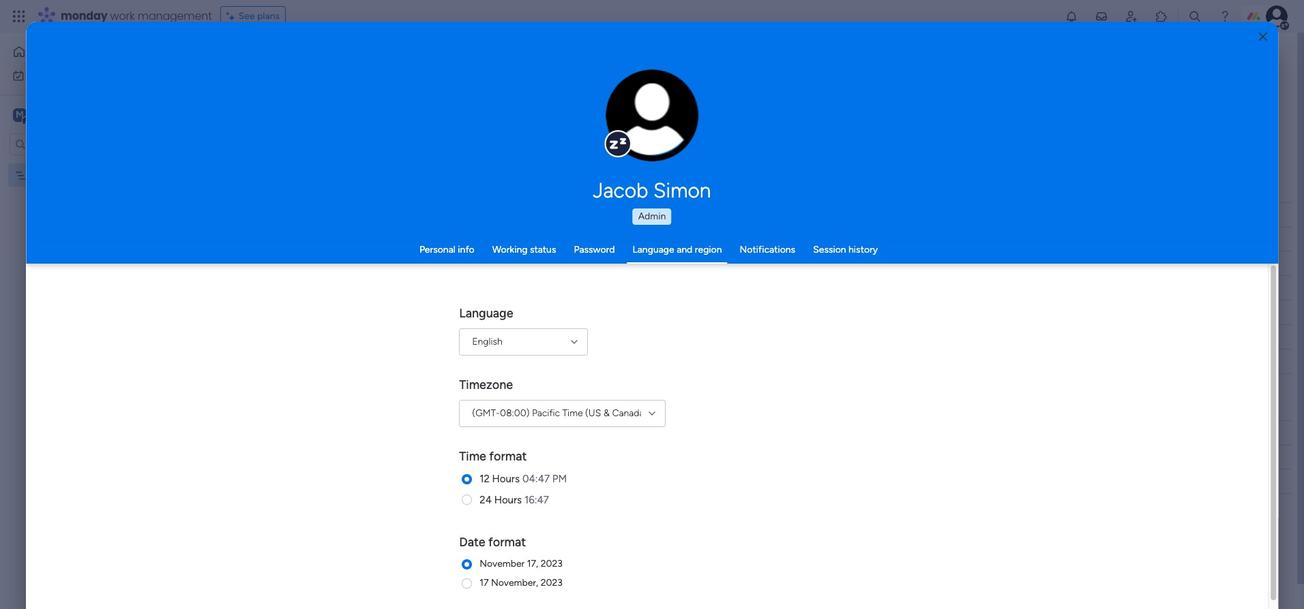 Task type: locate. For each thing, give the bounding box(es) containing it.
2 due date field from the top
[[660, 426, 706, 441]]

format
[[490, 450, 527, 465], [489, 536, 526, 551]]

see left more
[[622, 75, 638, 87]]

profile
[[656, 123, 681, 133]]

session history
[[813, 244, 878, 256]]

1 horizontal spatial time
[[563, 408, 583, 420]]

1 vertical spatial due date field
[[660, 426, 706, 441]]

column information image down the canada)
[[617, 428, 628, 439]]

plans
[[257, 10, 280, 22]]

0 vertical spatial language
[[633, 244, 675, 256]]

main
[[31, 108, 55, 121]]

of right type
[[284, 76, 293, 87]]

work for my
[[45, 69, 66, 81]]

1 vertical spatial date
[[683, 427, 703, 439]]

0 vertical spatial due date field
[[660, 208, 706, 223]]

see
[[239, 10, 255, 22], [622, 75, 638, 87]]

1 vertical spatial column information image
[[617, 428, 628, 439]]

info
[[458, 244, 475, 256]]

2 2023 from the top
[[541, 578, 563, 589]]

working status
[[492, 244, 556, 256]]

of right "track"
[[519, 76, 528, 87]]

language
[[633, 244, 675, 256], [459, 306, 514, 321]]

help image
[[1218, 10, 1232, 23]]

hours for 12 hours
[[492, 473, 520, 486]]

0 vertical spatial time
[[563, 408, 583, 420]]

see plans button
[[220, 6, 286, 27]]

due date
[[664, 209, 703, 221], [664, 427, 703, 439]]

hours right "12"
[[492, 473, 520, 486]]

and
[[454, 76, 470, 87], [677, 244, 693, 256]]

pacific
[[532, 408, 560, 420]]

see inside button
[[239, 10, 255, 22]]

language up nov in the top of the page
[[633, 244, 675, 256]]

time up "12"
[[459, 450, 487, 465]]

canada)
[[612, 408, 648, 420]]

0 vertical spatial due
[[664, 209, 681, 221]]

24 hours 16:47
[[480, 494, 549, 507]]

work down home
[[45, 69, 66, 81]]

Search in workspace field
[[29, 136, 114, 152]]

0 vertical spatial format
[[490, 450, 527, 465]]

04:47
[[523, 473, 550, 486]]

jacob
[[593, 179, 648, 203]]

see left plans
[[239, 10, 255, 22]]

monday
[[61, 8, 107, 24]]

november
[[480, 559, 525, 570]]

0 vertical spatial work
[[110, 8, 135, 24]]

0 vertical spatial 17
[[690, 259, 699, 269]]

1 vertical spatial language
[[459, 306, 514, 321]]

17 down november
[[480, 578, 489, 589]]

column information image
[[617, 210, 628, 221], [617, 428, 628, 439]]

1 horizontal spatial working
[[561, 258, 597, 269]]

my work button
[[8, 64, 147, 86]]

time left (us at bottom
[[563, 408, 583, 420]]

change profile picture
[[624, 123, 681, 145]]

2023
[[541, 559, 563, 570], [541, 578, 563, 589]]

personal
[[419, 244, 456, 256]]

17 right nov in the top of the page
[[690, 259, 699, 269]]

project left 1
[[258, 259, 289, 270]]

1 horizontal spatial work
[[110, 8, 135, 24]]

0 horizontal spatial of
[[284, 76, 293, 87]]

format down owner field
[[490, 450, 527, 465]]

november 17, 2023
[[480, 559, 563, 570]]

more
[[641, 75, 663, 87]]

0 vertical spatial my
[[30, 69, 43, 81]]

see more link
[[621, 74, 664, 88]]

date format
[[459, 536, 526, 551]]

format for time format
[[490, 450, 527, 465]]

Owner field
[[493, 426, 528, 441]]

owners,
[[362, 76, 395, 87]]

2 of from the left
[[519, 76, 528, 87]]

home
[[31, 46, 57, 57]]

working left status
[[492, 244, 528, 256]]

jacob simon
[[593, 179, 711, 203]]

any
[[245, 76, 260, 87]]

assign
[[331, 76, 360, 87]]

1 date from the top
[[683, 209, 703, 221]]

1 vertical spatial my
[[32, 170, 45, 181]]

language for language
[[459, 306, 514, 321]]

and up nov 17 at the top right
[[677, 244, 693, 256]]

hours
[[492, 473, 520, 486], [495, 494, 522, 507]]

see inside "link"
[[622, 75, 638, 87]]

1 vertical spatial format
[[489, 536, 526, 551]]

2023 for 17 november, 2023
[[541, 578, 563, 589]]

1 horizontal spatial see
[[622, 75, 638, 87]]

see more
[[622, 75, 663, 87]]

my left board
[[32, 170, 45, 181]]

Due date field
[[660, 208, 706, 223], [660, 426, 706, 441]]

inbox image
[[1095, 10, 1109, 23]]

hours right 24
[[495, 494, 522, 507]]

notifications link
[[740, 244, 796, 256]]

my inside my work button
[[30, 69, 43, 81]]

change
[[624, 123, 654, 133]]

nov 17
[[672, 259, 699, 269]]

0 horizontal spatial see
[[239, 10, 255, 22]]

0 vertical spatial see
[[239, 10, 255, 22]]

my
[[30, 69, 43, 81], [32, 170, 45, 181]]

1 horizontal spatial of
[[519, 76, 528, 87]]

17,
[[527, 559, 539, 570]]

0 vertical spatial due date
[[664, 209, 703, 221]]

0 horizontal spatial working
[[492, 244, 528, 256]]

24
[[480, 494, 492, 507]]

08:00)
[[500, 408, 530, 420]]

simon
[[654, 179, 711, 203]]

m
[[16, 109, 24, 120]]

column information image down jacob in the left of the page
[[617, 210, 628, 221]]

1 horizontal spatial language
[[633, 244, 675, 256]]

working
[[492, 244, 528, 256], [561, 258, 597, 269]]

password link
[[574, 244, 615, 256]]

change profile picture button
[[606, 70, 699, 162]]

1 vertical spatial hours
[[495, 494, 522, 507]]

0 vertical spatial 2023
[[541, 559, 563, 570]]

due
[[664, 209, 681, 221], [664, 427, 681, 439]]

nov
[[672, 259, 688, 269]]

1 vertical spatial 2023
[[541, 578, 563, 589]]

0 vertical spatial date
[[683, 209, 703, 221]]

0 vertical spatial and
[[454, 76, 470, 87]]

language for language and region
[[633, 244, 675, 256]]

session
[[813, 244, 846, 256]]

my inside the my board list box
[[32, 170, 45, 181]]

1 vertical spatial project
[[258, 259, 289, 270]]

project up 1
[[280, 234, 311, 246]]

2023 right 17,
[[541, 559, 563, 570]]

option
[[0, 163, 174, 166]]

working on it
[[561, 258, 618, 269]]

1 vertical spatial see
[[622, 75, 638, 87]]

started
[[583, 234, 615, 246]]

jacob simon button
[[465, 179, 840, 203]]

language up english
[[459, 306, 514, 321]]

time
[[563, 408, 583, 420], [459, 450, 487, 465]]

1 due date from the top
[[664, 209, 703, 221]]

1 vertical spatial working
[[561, 258, 597, 269]]

work
[[110, 8, 135, 24], [45, 69, 66, 81]]

workspace selection element
[[13, 107, 114, 125]]

2 due date from the top
[[664, 427, 703, 439]]

1 vertical spatial time
[[459, 450, 487, 465]]

0 horizontal spatial language
[[459, 306, 514, 321]]

0 horizontal spatial work
[[45, 69, 66, 81]]

and left keep
[[454, 76, 470, 87]]

1 column information image from the top
[[617, 210, 628, 221]]

project
[[280, 234, 311, 246], [258, 259, 289, 270]]

your
[[559, 76, 578, 87]]

1 2023 from the top
[[541, 559, 563, 570]]

1 vertical spatial work
[[45, 69, 66, 81]]

of
[[284, 76, 293, 87], [519, 76, 528, 87]]

0 vertical spatial working
[[492, 244, 528, 256]]

project
[[581, 76, 612, 87]]

my down home
[[30, 69, 43, 81]]

2023 down november 17, 2023
[[541, 578, 563, 589]]

0 horizontal spatial and
[[454, 76, 470, 87]]

0 horizontal spatial time
[[459, 450, 487, 465]]

work inside button
[[45, 69, 66, 81]]

2 due from the top
[[664, 427, 681, 439]]

0 vertical spatial hours
[[492, 473, 520, 486]]

working down the password
[[561, 258, 597, 269]]

format up november
[[489, 536, 526, 551]]

work for monday
[[110, 8, 135, 24]]

see for see more
[[622, 75, 638, 87]]

1 due from the top
[[664, 209, 681, 221]]

0 vertical spatial column information image
[[617, 210, 628, 221]]

1 vertical spatial 17
[[480, 578, 489, 589]]

2023 for november 17, 2023
[[541, 559, 563, 570]]

2 column information image from the top
[[617, 428, 628, 439]]

17
[[690, 259, 699, 269], [480, 578, 489, 589]]

1 vertical spatial due
[[664, 427, 681, 439]]

1 horizontal spatial 17
[[690, 259, 699, 269]]

1 horizontal spatial and
[[677, 244, 693, 256]]

1 vertical spatial due date
[[664, 427, 703, 439]]

0 vertical spatial project
[[280, 234, 311, 246]]

work right monday
[[110, 8, 135, 24]]

time format
[[459, 450, 527, 465]]

admin
[[638, 211, 666, 222]]

0 horizontal spatial 17
[[480, 578, 489, 589]]

project.
[[296, 76, 329, 87]]



Task type: describe. For each thing, give the bounding box(es) containing it.
close image
[[1259, 32, 1267, 42]]

working for working on it
[[561, 258, 597, 269]]

history
[[849, 244, 878, 256]]

see for see plans
[[239, 10, 255, 22]]

monday work management
[[61, 8, 212, 24]]

where
[[530, 76, 557, 87]]

project 1
[[258, 259, 295, 270]]

board
[[48, 170, 72, 181]]

hours for 24 hours
[[495, 494, 522, 507]]

1 vertical spatial and
[[677, 244, 693, 256]]

english
[[472, 336, 503, 348]]

session history link
[[813, 244, 878, 256]]

set
[[398, 76, 411, 87]]

region
[[695, 244, 722, 256]]

password
[[574, 244, 615, 256]]

my for my work
[[30, 69, 43, 81]]

&
[[604, 408, 610, 420]]

(gmt-08:00) pacific time (us & canada)
[[472, 408, 648, 420]]

12 hours 04:47 pm
[[480, 473, 567, 486]]

my board list box
[[0, 161, 174, 371]]

1 of from the left
[[284, 76, 293, 87]]

workspace image
[[13, 107, 27, 122]]

personal info link
[[419, 244, 475, 256]]

due for 1st due date field from the bottom
[[664, 427, 681, 439]]

language and region
[[633, 244, 722, 256]]

1
[[291, 259, 295, 270]]

apps image
[[1155, 10, 1169, 23]]

track
[[495, 76, 517, 87]]

search everything image
[[1188, 10, 1202, 23]]

(gmt-
[[472, 408, 500, 420]]

working status link
[[492, 244, 556, 256]]

not started
[[564, 234, 615, 246]]

november,
[[491, 578, 539, 589]]

see plans
[[239, 10, 280, 22]]

picture
[[639, 135, 666, 145]]

not
[[564, 234, 581, 246]]

management
[[138, 8, 212, 24]]

pm
[[553, 473, 567, 486]]

language and region link
[[633, 244, 722, 256]]

date
[[459, 536, 486, 551]]

main workspace
[[31, 108, 112, 121]]

stands.
[[614, 76, 644, 87]]

my work
[[30, 69, 66, 81]]

1 due date field from the top
[[660, 208, 706, 223]]

personal info
[[419, 244, 475, 256]]

invite members image
[[1125, 10, 1139, 23]]

new project
[[258, 234, 311, 246]]

jacob simon image
[[1266, 5, 1288, 27]]

keep
[[472, 76, 493, 87]]

manage any type of project. assign owners, set timelines and keep track of where your project stands.
[[209, 76, 644, 87]]

workspace
[[58, 108, 112, 121]]

type
[[263, 76, 282, 87]]

it
[[612, 258, 618, 269]]

due for first due date field from the top
[[664, 209, 681, 221]]

on
[[599, 258, 610, 269]]

17 november, 2023
[[480, 578, 563, 589]]

new
[[258, 234, 278, 246]]

status
[[530, 244, 556, 256]]

(us
[[586, 408, 601, 420]]

my board
[[32, 170, 72, 181]]

my for my board
[[32, 170, 45, 181]]

home button
[[8, 41, 147, 63]]

notifications image
[[1065, 10, 1079, 23]]

timezone
[[459, 378, 513, 393]]

Status field
[[573, 426, 607, 441]]

manage
[[209, 76, 243, 87]]

owner
[[496, 427, 525, 439]]

working for working status
[[492, 244, 528, 256]]

16:47
[[525, 494, 549, 507]]

format for date format
[[489, 536, 526, 551]]

select product image
[[12, 10, 26, 23]]

12
[[480, 473, 490, 486]]

notifications
[[740, 244, 796, 256]]

status
[[576, 427, 604, 439]]

2 date from the top
[[683, 427, 703, 439]]

timelines
[[413, 76, 452, 87]]



Task type: vqa. For each thing, say whether or not it's contained in the screenshot.
columns
no



